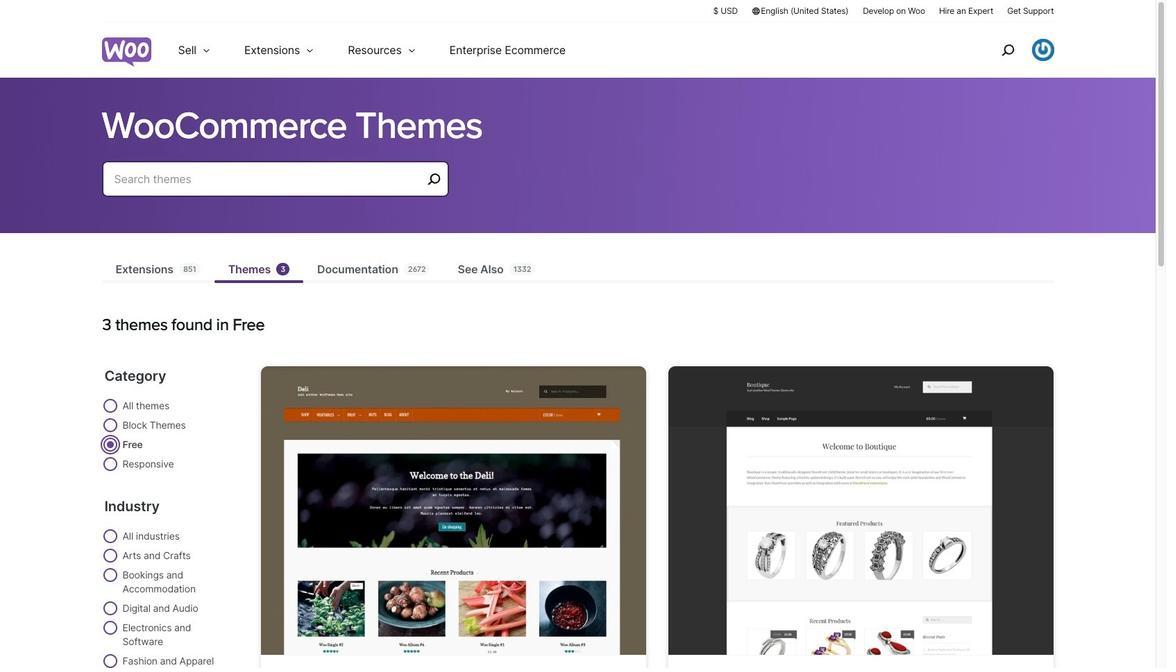 Task type: vqa. For each thing, say whether or not it's contained in the screenshot.
Search Box
yes



Task type: describe. For each thing, give the bounding box(es) containing it.
search image
[[997, 39, 1019, 61]]



Task type: locate. For each thing, give the bounding box(es) containing it.
service navigation menu element
[[972, 27, 1055, 73]]

None search field
[[102, 161, 449, 214]]

Search themes search field
[[114, 169, 423, 189]]

open account menu image
[[1033, 39, 1055, 61]]



